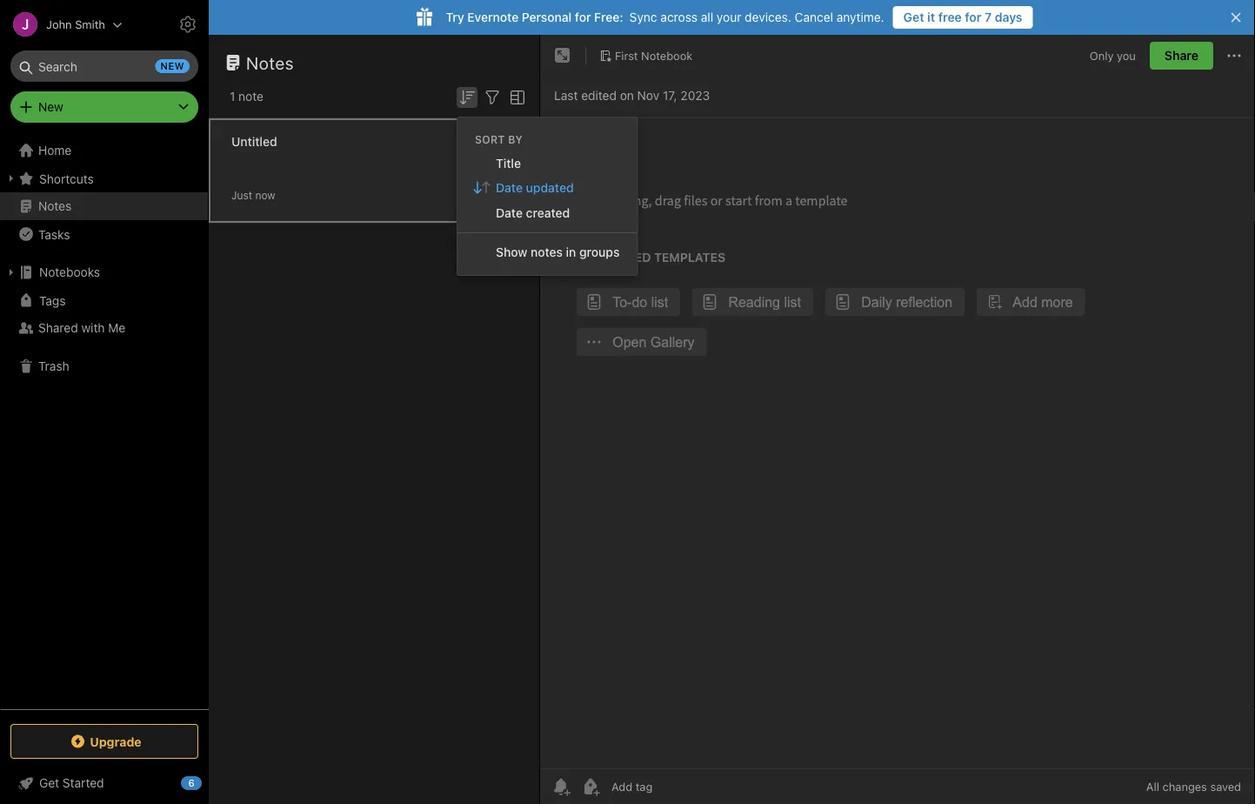 Task type: describe. For each thing, give the bounding box(es) containing it.
first notebook
[[615, 49, 693, 62]]

across
[[661, 10, 698, 24]]

only you
[[1090, 49, 1137, 62]]

tags
[[39, 293, 66, 307]]

get started
[[39, 776, 104, 790]]

anytime.
[[837, 10, 885, 24]]

View options field
[[503, 85, 528, 108]]

tasks button
[[0, 220, 208, 248]]

smith
[[75, 18, 105, 31]]

date for date created
[[496, 205, 523, 220]]

all
[[1147, 780, 1160, 793]]

all
[[701, 10, 714, 24]]

get for get it free for 7 days
[[904, 10, 925, 24]]

just now
[[232, 189, 276, 201]]

Add filters field
[[482, 85, 503, 108]]

trash
[[38, 359, 69, 373]]

new search field
[[23, 50, 190, 82]]

shortcuts
[[39, 171, 94, 186]]

nov
[[638, 88, 660, 103]]

0 horizontal spatial notes
[[38, 199, 72, 213]]

notes
[[531, 245, 563, 259]]

sort
[[475, 133, 505, 145]]

it
[[928, 10, 936, 24]]

shared
[[38, 321, 78, 335]]

notes link
[[0, 192, 208, 220]]

date for date updated
[[496, 180, 523, 195]]

your
[[717, 10, 742, 24]]

cancel
[[795, 10, 834, 24]]

expand notebooks image
[[4, 265, 18, 279]]

more actions image
[[1225, 45, 1245, 66]]

personal
[[522, 10, 572, 24]]

shared with me
[[38, 321, 126, 335]]

More actions field
[[1225, 42, 1245, 70]]

saved
[[1211, 780, 1242, 793]]

edited
[[582, 88, 617, 103]]

updated
[[526, 180, 574, 195]]

you
[[1118, 49, 1137, 62]]

date updated link
[[458, 175, 637, 200]]

home link
[[0, 137, 209, 164]]

17,
[[663, 88, 678, 103]]

6
[[188, 778, 195, 789]]

share button
[[1151, 42, 1214, 70]]

first
[[615, 49, 638, 62]]

title
[[496, 156, 521, 170]]

sync
[[630, 10, 658, 24]]

show notes in groups link
[[458, 240, 637, 264]]

notebooks
[[39, 265, 100, 279]]

evernote
[[468, 10, 519, 24]]

Search text field
[[23, 50, 186, 82]]

shortcuts button
[[0, 164, 208, 192]]

notebooks link
[[0, 258, 208, 286]]

now
[[255, 189, 276, 201]]

7
[[985, 10, 992, 24]]

free
[[939, 10, 962, 24]]

upgrade
[[90, 734, 142, 749]]

add filters image
[[482, 87, 503, 108]]

only
[[1090, 49, 1114, 62]]

note
[[239, 89, 264, 104]]

share
[[1165, 48, 1199, 63]]

Sort options field
[[457, 85, 478, 108]]

new
[[161, 60, 185, 72]]

started
[[63, 776, 104, 790]]

tasks
[[38, 227, 70, 241]]

for for 7
[[966, 10, 982, 24]]

free:
[[595, 10, 624, 24]]

john
[[46, 18, 72, 31]]



Task type: locate. For each thing, give the bounding box(es) containing it.
get it free for 7 days
[[904, 10, 1023, 24]]

home
[[38, 143, 72, 158]]

0 horizontal spatial get
[[39, 776, 59, 790]]

trash link
[[0, 352, 208, 380]]

first notebook button
[[594, 44, 699, 68]]

1 vertical spatial get
[[39, 776, 59, 790]]

new button
[[10, 91, 198, 123]]

me
[[108, 321, 126, 335]]

1 date from the top
[[496, 180, 523, 195]]

by
[[509, 133, 523, 145]]

for
[[575, 10, 591, 24], [966, 10, 982, 24]]

1 note
[[230, 89, 264, 104]]

sort by
[[475, 133, 523, 145]]

new
[[38, 100, 63, 114]]

date down title
[[496, 180, 523, 195]]

last edited on nov 17, 2023
[[554, 88, 710, 103]]

title link
[[458, 150, 637, 175]]

0 vertical spatial notes
[[246, 52, 294, 73]]

settings image
[[178, 14, 198, 35]]

upgrade button
[[10, 724, 198, 759]]

devices.
[[745, 10, 792, 24]]

Add tag field
[[610, 779, 741, 794]]

untitled
[[232, 134, 277, 149]]

show
[[496, 245, 528, 259]]

show notes in groups
[[496, 245, 620, 259]]

2 for from the left
[[966, 10, 982, 24]]

for left 7
[[966, 10, 982, 24]]

for for free:
[[575, 10, 591, 24]]

Help and Learning task checklist field
[[0, 769, 209, 797]]

groups
[[580, 245, 620, 259]]

changes
[[1163, 780, 1208, 793]]

for left free: on the left
[[575, 10, 591, 24]]

1 vertical spatial date
[[496, 205, 523, 220]]

Account field
[[0, 7, 123, 42]]

tree containing home
[[0, 137, 209, 708]]

john smith
[[46, 18, 105, 31]]

notebook
[[642, 49, 693, 62]]

date updated
[[496, 180, 574, 195]]

tags button
[[0, 286, 208, 314]]

get it free for 7 days button
[[894, 6, 1034, 29]]

days
[[995, 10, 1023, 24]]

get left it
[[904, 10, 925, 24]]

notes up tasks
[[38, 199, 72, 213]]

get left "started"
[[39, 776, 59, 790]]

last
[[554, 88, 578, 103]]

for inside "get it free for 7 days" button
[[966, 10, 982, 24]]

date created link
[[458, 200, 637, 225]]

date
[[496, 180, 523, 195], [496, 205, 523, 220]]

created
[[526, 205, 570, 220]]

2023
[[681, 88, 710, 103]]

Note Editor text field
[[540, 118, 1256, 769]]

1 for from the left
[[575, 10, 591, 24]]

tooltip
[[420, 46, 514, 80]]

in
[[566, 245, 577, 259]]

date created
[[496, 205, 570, 220]]

dropdown list menu
[[458, 150, 637, 264]]

notes
[[246, 52, 294, 73], [38, 199, 72, 213]]

expand note image
[[553, 45, 574, 66]]

get
[[904, 10, 925, 24], [39, 776, 59, 790]]

just
[[232, 189, 252, 201]]

all changes saved
[[1147, 780, 1242, 793]]

1 horizontal spatial get
[[904, 10, 925, 24]]

1 horizontal spatial notes
[[246, 52, 294, 73]]

0 horizontal spatial for
[[575, 10, 591, 24]]

notes up note
[[246, 52, 294, 73]]

1
[[230, 89, 235, 104]]

1 vertical spatial notes
[[38, 199, 72, 213]]

try evernote personal for free: sync across all your devices. cancel anytime.
[[446, 10, 885, 24]]

shared with me link
[[0, 314, 208, 342]]

tree
[[0, 137, 209, 708]]

try
[[446, 10, 465, 24]]

with
[[81, 321, 105, 335]]

0 vertical spatial get
[[904, 10, 925, 24]]

get inside button
[[904, 10, 925, 24]]

get for get started
[[39, 776, 59, 790]]

1 horizontal spatial for
[[966, 10, 982, 24]]

on
[[620, 88, 634, 103]]

2 date from the top
[[496, 205, 523, 220]]

add tag image
[[581, 776, 601, 797]]

click to collapse image
[[202, 772, 215, 793]]

add a reminder image
[[551, 776, 572, 797]]

0 vertical spatial date
[[496, 180, 523, 195]]

note window element
[[540, 35, 1256, 804]]

date down date updated
[[496, 205, 523, 220]]

get inside help and learning task checklist field
[[39, 776, 59, 790]]



Task type: vqa. For each thing, say whether or not it's contained in the screenshot.
Upgrade
yes



